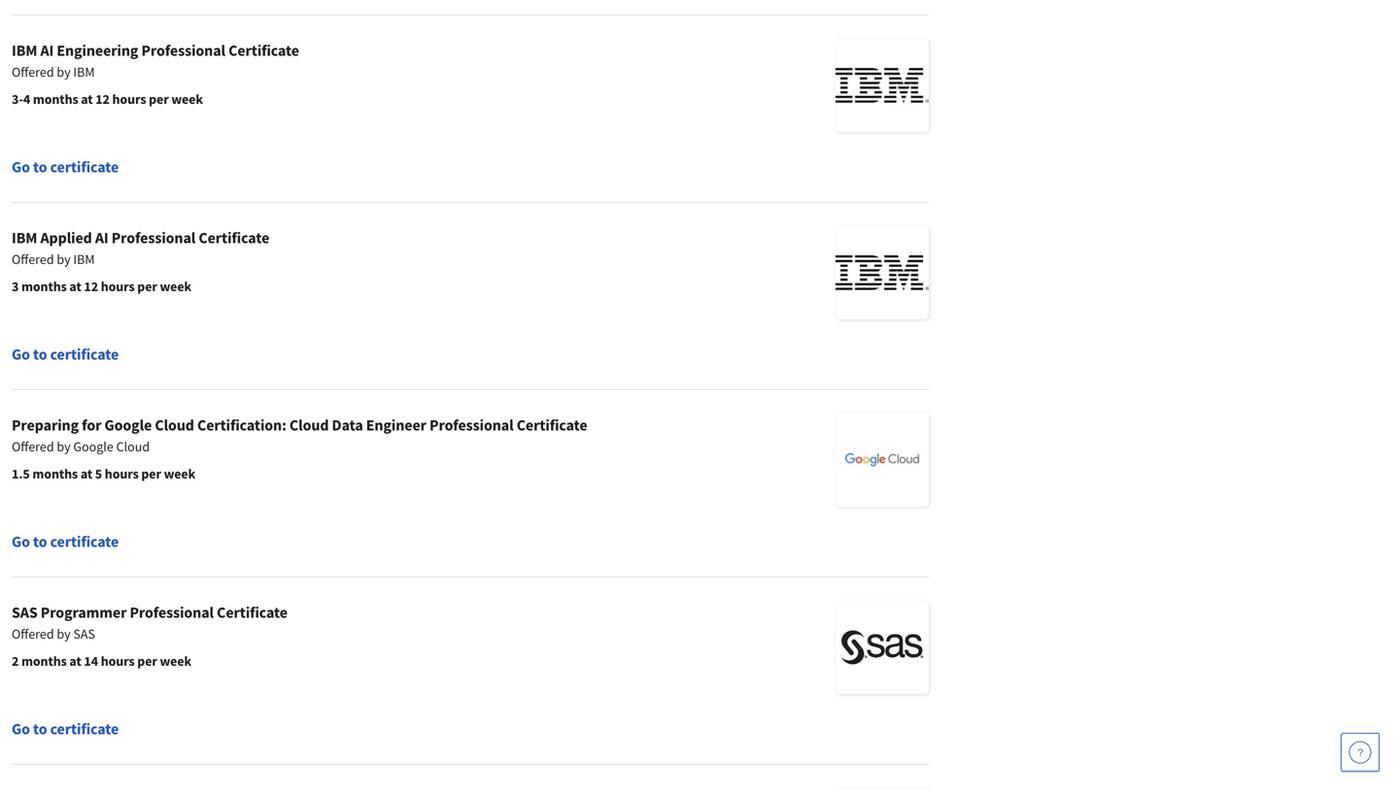 Task type: describe. For each thing, give the bounding box(es) containing it.
certificate inside ibm applied ai professional certificate offered by ibm 3 months at 12 hours per week
[[199, 228, 269, 248]]

ibm image for ibm ai engineering professional certificate
[[836, 39, 929, 132]]

professional inside the preparing for google cloud certification: cloud data engineer professional certificate offered by google cloud 1.5 months at 5 hours per week
[[430, 416, 514, 435]]

sas image
[[836, 601, 929, 695]]

to for ai
[[33, 157, 47, 177]]

preparing
[[12, 416, 79, 435]]

certificate inside ibm ai engineering professional certificate offered by ibm 3-4 months at 12 hours per week
[[228, 41, 299, 60]]

by inside ibm applied ai professional certificate offered by ibm 3 months at 12 hours per week
[[57, 251, 71, 268]]

certificate for programmer
[[50, 720, 119, 739]]

applied
[[40, 228, 92, 248]]

certificate for for
[[50, 532, 119, 552]]

offered inside sas programmer professional certificate offered by sas 2 months at 14 hours per week
[[12, 626, 54, 643]]

offered inside ibm ai engineering professional certificate offered by ibm 3-4 months at 12 hours per week
[[12, 63, 54, 81]]

week inside ibm ai engineering professional certificate offered by ibm 3-4 months at 12 hours per week
[[171, 90, 203, 108]]

at inside sas programmer professional certificate offered by sas 2 months at 14 hours per week
[[69, 653, 81, 670]]

go to certificate for programmer
[[12, 720, 119, 739]]

engineering
[[57, 41, 138, 60]]

2
[[12, 653, 19, 670]]

per inside sas programmer professional certificate offered by sas 2 months at 14 hours per week
[[137, 653, 157, 670]]

ibm ai engineering professional certificate offered by ibm 3-4 months at 12 hours per week
[[12, 41, 299, 108]]

certificate inside sas programmer professional certificate offered by sas 2 months at 14 hours per week
[[217, 603, 288, 623]]

months inside the preparing for google cloud certification: cloud data engineer professional certificate offered by google cloud 1.5 months at 5 hours per week
[[32, 465, 78, 483]]

4
[[23, 90, 30, 108]]

go to certificate for applied
[[12, 345, 119, 364]]

by inside the preparing for google cloud certification: cloud data engineer professional certificate offered by google cloud 1.5 months at 5 hours per week
[[57, 438, 71, 456]]

1 horizontal spatial cloud
[[155, 416, 194, 435]]

ibm left applied
[[12, 228, 37, 248]]

by inside ibm ai engineering professional certificate offered by ibm 3-4 months at 12 hours per week
[[57, 63, 71, 81]]

12 inside ibm ai engineering professional certificate offered by ibm 3-4 months at 12 hours per week
[[95, 90, 110, 108]]

months inside ibm ai engineering professional certificate offered by ibm 3-4 months at 12 hours per week
[[33, 90, 78, 108]]

help center image
[[1349, 741, 1372, 765]]

3-
[[12, 90, 23, 108]]

12 inside ibm applied ai professional certificate offered by ibm 3 months at 12 hours per week
[[84, 278, 98, 295]]

to for for
[[33, 532, 47, 552]]

hours inside ibm applied ai professional certificate offered by ibm 3 months at 12 hours per week
[[101, 278, 135, 295]]

ibm down applied
[[73, 251, 95, 268]]

months inside sas programmer professional certificate offered by sas 2 months at 14 hours per week
[[21, 653, 67, 670]]

ai inside ibm applied ai professional certificate offered by ibm 3 months at 12 hours per week
[[95, 228, 108, 248]]

ibm image for ibm applied ai professional certificate
[[836, 226, 929, 320]]

professional inside ibm ai engineering professional certificate offered by ibm 3-4 months at 12 hours per week
[[141, 41, 225, 60]]

ibm down engineering
[[73, 63, 95, 81]]

ibm applied ai professional certificate offered by ibm 3 months at 12 hours per week
[[12, 228, 269, 295]]

hours inside ibm ai engineering professional certificate offered by ibm 3-4 months at 12 hours per week
[[112, 90, 146, 108]]

0 horizontal spatial cloud
[[116, 438, 150, 456]]



Task type: vqa. For each thing, say whether or not it's contained in the screenshot.


Task type: locate. For each thing, give the bounding box(es) containing it.
sas up the 2
[[12, 603, 38, 623]]

0 vertical spatial ai
[[40, 41, 54, 60]]

go for ibm applied ai professional certificate
[[12, 345, 30, 364]]

3
[[12, 278, 19, 295]]

certificate down 5 in the bottom of the page
[[50, 532, 119, 552]]

offered down preparing
[[12, 438, 54, 456]]

go for preparing for google cloud certification: cloud data engineer professional certificate
[[12, 532, 30, 552]]

hours
[[112, 90, 146, 108], [101, 278, 135, 295], [105, 465, 139, 483], [101, 653, 135, 670]]

3 go to certificate from the top
[[12, 532, 119, 552]]

at left 5 in the bottom of the page
[[80, 465, 92, 483]]

months right the 2
[[21, 653, 67, 670]]

0 horizontal spatial ai
[[40, 41, 54, 60]]

1 vertical spatial ai
[[95, 228, 108, 248]]

14
[[84, 653, 98, 670]]

to for applied
[[33, 345, 47, 364]]

3 go from the top
[[12, 532, 30, 552]]

sas
[[12, 603, 38, 623], [73, 626, 95, 643]]

at inside ibm ai engineering professional certificate offered by ibm 3-4 months at 12 hours per week
[[81, 90, 93, 108]]

at down engineering
[[81, 90, 93, 108]]

certificate
[[228, 41, 299, 60], [199, 228, 269, 248], [517, 416, 587, 435], [217, 603, 288, 623]]

go for ibm ai engineering professional certificate
[[12, 157, 30, 177]]

engineer
[[366, 416, 427, 435]]

google right for
[[104, 416, 152, 435]]

go to certificate up applied
[[12, 157, 119, 177]]

offered
[[12, 63, 54, 81], [12, 251, 54, 268], [12, 438, 54, 456], [12, 626, 54, 643]]

1 by from the top
[[57, 63, 71, 81]]

certification:
[[197, 416, 286, 435]]

5
[[95, 465, 102, 483]]

3 to from the top
[[33, 532, 47, 552]]

go down 3-
[[12, 157, 30, 177]]

go to certificate for for
[[12, 532, 119, 552]]

certificate inside the preparing for google cloud certification: cloud data engineer professional certificate offered by google cloud 1.5 months at 5 hours per week
[[517, 416, 587, 435]]

go to certificate up programmer
[[12, 532, 119, 552]]

ai inside ibm ai engineering professional certificate offered by ibm 3-4 months at 12 hours per week
[[40, 41, 54, 60]]

go for sas programmer professional certificate
[[12, 720, 30, 739]]

by
[[57, 63, 71, 81], [57, 251, 71, 268], [57, 438, 71, 456], [57, 626, 71, 643]]

1 vertical spatial google
[[73, 438, 114, 456]]

offered up the 2
[[12, 626, 54, 643]]

for
[[82, 416, 101, 435]]

by down programmer
[[57, 626, 71, 643]]

professional right programmer
[[130, 603, 214, 623]]

1 go to certificate from the top
[[12, 157, 119, 177]]

12 down engineering
[[95, 90, 110, 108]]

go
[[12, 157, 30, 177], [12, 345, 30, 364], [12, 532, 30, 552], [12, 720, 30, 739]]

12
[[95, 90, 110, 108], [84, 278, 98, 295]]

3 certificate from the top
[[50, 532, 119, 552]]

professional
[[141, 41, 225, 60], [111, 228, 196, 248], [430, 416, 514, 435], [130, 603, 214, 623]]

4 go from the top
[[12, 720, 30, 739]]

certificate for ai
[[50, 157, 119, 177]]

go to certificate
[[12, 157, 119, 177], [12, 345, 119, 364], [12, 532, 119, 552], [12, 720, 119, 739]]

at down applied
[[69, 278, 81, 295]]

2 ibm image from the top
[[836, 226, 929, 320]]

at left 14
[[69, 653, 81, 670]]

offered up 3
[[12, 251, 54, 268]]

0 vertical spatial 12
[[95, 90, 110, 108]]

per
[[149, 90, 169, 108], [137, 278, 157, 295], [141, 465, 161, 483], [137, 653, 157, 670]]

1.5
[[12, 465, 30, 483]]

2 certificate from the top
[[50, 345, 119, 364]]

go to certificate for ai
[[12, 157, 119, 177]]

2 go from the top
[[12, 345, 30, 364]]

go to certificate down 14
[[12, 720, 119, 739]]

months right "4" on the top left of page
[[33, 90, 78, 108]]

months right 3
[[21, 278, 67, 295]]

certificate down 14
[[50, 720, 119, 739]]

hours inside the preparing for google cloud certification: cloud data engineer professional certificate offered by google cloud 1.5 months at 5 hours per week
[[105, 465, 139, 483]]

0 vertical spatial ibm image
[[836, 39, 929, 132]]

certificate for applied
[[50, 345, 119, 364]]

professional right engineering
[[141, 41, 225, 60]]

programmer
[[41, 603, 127, 623]]

per inside the preparing for google cloud certification: cloud data engineer professional certificate offered by google cloud 1.5 months at 5 hours per week
[[141, 465, 161, 483]]

offered inside ibm applied ai professional certificate offered by ibm 3 months at 12 hours per week
[[12, 251, 54, 268]]

professional inside sas programmer professional certificate offered by sas 2 months at 14 hours per week
[[130, 603, 214, 623]]

2 go to certificate from the top
[[12, 345, 119, 364]]

to for programmer
[[33, 720, 47, 739]]

ai right applied
[[95, 228, 108, 248]]

2 offered from the top
[[12, 251, 54, 268]]

4 offered from the top
[[12, 626, 54, 643]]

0 horizontal spatial sas
[[12, 603, 38, 623]]

per inside ibm applied ai professional certificate offered by ibm 3 months at 12 hours per week
[[137, 278, 157, 295]]

cloud
[[155, 416, 194, 435], [289, 416, 329, 435], [116, 438, 150, 456]]

preparing for google cloud certification: cloud data engineer professional certificate offered by google cloud 1.5 months at 5 hours per week
[[12, 416, 587, 483]]

ibm image
[[836, 39, 929, 132], [836, 226, 929, 320]]

1 horizontal spatial ai
[[95, 228, 108, 248]]

4 by from the top
[[57, 626, 71, 643]]

by down preparing
[[57, 438, 71, 456]]

certificate up applied
[[50, 157, 119, 177]]

2 horizontal spatial cloud
[[289, 416, 329, 435]]

0 vertical spatial sas
[[12, 603, 38, 623]]

google down for
[[73, 438, 114, 456]]

data
[[332, 416, 363, 435]]

week
[[171, 90, 203, 108], [160, 278, 191, 295], [164, 465, 195, 483], [160, 653, 191, 670]]

offered inside the preparing for google cloud certification: cloud data engineer professional certificate offered by google cloud 1.5 months at 5 hours per week
[[12, 438, 54, 456]]

at
[[81, 90, 93, 108], [69, 278, 81, 295], [80, 465, 92, 483], [69, 653, 81, 670]]

0 vertical spatial google
[[104, 416, 152, 435]]

months
[[33, 90, 78, 108], [21, 278, 67, 295], [32, 465, 78, 483], [21, 653, 67, 670]]

1 to from the top
[[33, 157, 47, 177]]

go down the 2
[[12, 720, 30, 739]]

ibm up "4" on the top left of page
[[12, 41, 37, 60]]

offered up "4" on the top left of page
[[12, 63, 54, 81]]

months right 1.5
[[32, 465, 78, 483]]

certificate
[[50, 157, 119, 177], [50, 345, 119, 364], [50, 532, 119, 552], [50, 720, 119, 739]]

12 down applied
[[84, 278, 98, 295]]

professional right applied
[[111, 228, 196, 248]]

at inside ibm applied ai professional certificate offered by ibm 3 months at 12 hours per week
[[69, 278, 81, 295]]

by inside sas programmer professional certificate offered by sas 2 months at 14 hours per week
[[57, 626, 71, 643]]

ai
[[40, 41, 54, 60], [95, 228, 108, 248]]

months inside ibm applied ai professional certificate offered by ibm 3 months at 12 hours per week
[[21, 278, 67, 295]]

to
[[33, 157, 47, 177], [33, 345, 47, 364], [33, 532, 47, 552], [33, 720, 47, 739]]

go to certificate up preparing
[[12, 345, 119, 364]]

1 go from the top
[[12, 157, 30, 177]]

professional inside ibm applied ai professional certificate offered by ibm 3 months at 12 hours per week
[[111, 228, 196, 248]]

week inside ibm applied ai professional certificate offered by ibm 3 months at 12 hours per week
[[160, 278, 191, 295]]

1 offered from the top
[[12, 63, 54, 81]]

google
[[104, 416, 152, 435], [73, 438, 114, 456]]

professional right engineer
[[430, 416, 514, 435]]

by down applied
[[57, 251, 71, 268]]

2 to from the top
[[33, 345, 47, 364]]

2 by from the top
[[57, 251, 71, 268]]

week inside the preparing for google cloud certification: cloud data engineer professional certificate offered by google cloud 1.5 months at 5 hours per week
[[164, 465, 195, 483]]

certificate up for
[[50, 345, 119, 364]]

1 vertical spatial ibm image
[[836, 226, 929, 320]]

1 horizontal spatial sas
[[73, 626, 95, 643]]

1 vertical spatial 12
[[84, 278, 98, 295]]

hours inside sas programmer professional certificate offered by sas 2 months at 14 hours per week
[[101, 653, 135, 670]]

4 to from the top
[[33, 720, 47, 739]]

1 vertical spatial sas
[[73, 626, 95, 643]]

ai left engineering
[[40, 41, 54, 60]]

google cloud image
[[836, 414, 929, 507]]

week inside sas programmer professional certificate offered by sas 2 months at 14 hours per week
[[160, 653, 191, 670]]

go down 1.5
[[12, 532, 30, 552]]

sas programmer professional certificate offered by sas 2 months at 14 hours per week
[[12, 603, 288, 670]]

go down 3
[[12, 345, 30, 364]]

4 certificate from the top
[[50, 720, 119, 739]]

sas down programmer
[[73, 626, 95, 643]]

3 by from the top
[[57, 438, 71, 456]]

at inside the preparing for google cloud certification: cloud data engineer professional certificate offered by google cloud 1.5 months at 5 hours per week
[[80, 465, 92, 483]]

by down engineering
[[57, 63, 71, 81]]

ibm
[[12, 41, 37, 60], [73, 63, 95, 81], [12, 228, 37, 248], [73, 251, 95, 268]]

1 certificate from the top
[[50, 157, 119, 177]]

per inside ibm ai engineering professional certificate offered by ibm 3-4 months at 12 hours per week
[[149, 90, 169, 108]]

3 offered from the top
[[12, 438, 54, 456]]

1 ibm image from the top
[[836, 39, 929, 132]]

4 go to certificate from the top
[[12, 720, 119, 739]]



